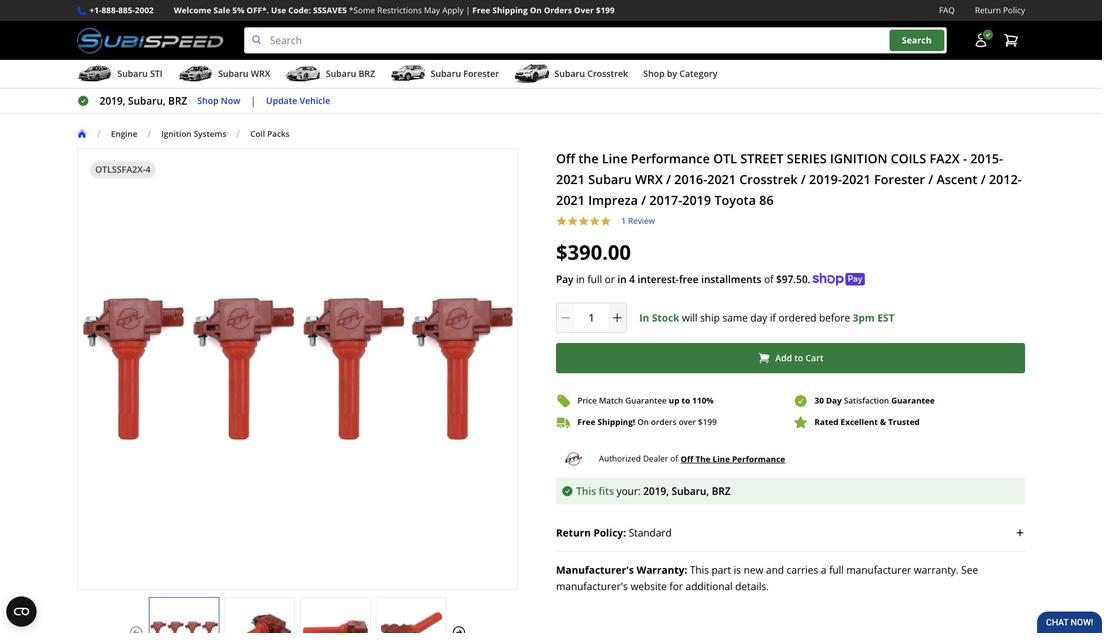 Task type: describe. For each thing, give the bounding box(es) containing it.
/ up review
[[642, 192, 647, 209]]

-
[[964, 150, 968, 167]]

decrement image
[[560, 311, 572, 324]]

2 in from the left
[[618, 272, 627, 286]]

2021 down ignition
[[843, 171, 871, 188]]

2 otlssfa2x-4 off the line performance otl street series ignition coils fa2x - 2015-2020 subaru wrx / 2013-2020 frs / brz / 86, image from the left
[[225, 611, 295, 633]]

a subaru brz thumbnail image image
[[286, 64, 321, 83]]

day
[[827, 395, 842, 406]]

shop pay image
[[814, 273, 866, 286]]

warranty.
[[915, 563, 959, 577]]

authorized
[[599, 453, 641, 464]]

30
[[815, 395, 825, 406]]

off inside authorized dealer of off the line performance
[[681, 453, 694, 465]]

line inside off the line performance otl street series ignition coils fa2x - 2015- 2021 subaru wrx / 2016-2021 crosstrek / 2019-2021 forester / ascent / 2012- 2021 impreza / 2017-2019 toyota 86
[[602, 150, 628, 167]]

off the line performance link
[[681, 452, 786, 466]]

subaru brz button
[[286, 63, 375, 88]]

carries
[[787, 563, 819, 577]]

ignition
[[161, 128, 192, 139]]

subaru for subaru forester
[[431, 68, 461, 80]]

return for return policy
[[976, 4, 1002, 16]]

*some
[[349, 4, 375, 16]]

0 horizontal spatial brz
[[168, 94, 187, 108]]

up
[[669, 395, 680, 406]]

go to right image image
[[452, 625, 467, 633]]

the
[[579, 150, 599, 167]]

subaru for subaru sti
[[117, 68, 148, 80]]

est
[[878, 311, 895, 325]]

1 in from the left
[[576, 272, 585, 286]]

category
[[680, 68, 718, 80]]

1 review link
[[622, 215, 655, 227]]

2017-
[[650, 192, 683, 209]]

2 star image from the left
[[568, 216, 579, 227]]

$97.50
[[777, 272, 808, 286]]

0 vertical spatial 2019,
[[100, 94, 126, 108]]

free shipping! on orders over $199
[[578, 416, 717, 428]]

0 vertical spatial full
[[588, 272, 603, 286]]

subaru for subaru crosstrek
[[555, 68, 585, 80]]

3pm
[[853, 311, 875, 325]]

add to cart
[[776, 352, 824, 364]]

update
[[266, 94, 298, 106]]

may
[[424, 4, 440, 16]]

otl
[[714, 150, 738, 167]]

subaru sti
[[117, 68, 163, 80]]

0 horizontal spatial $199
[[596, 4, 615, 16]]

to inside add to cart button
[[795, 352, 804, 364]]

match
[[599, 395, 624, 406]]

subaru forester button
[[391, 63, 499, 88]]

systems
[[194, 128, 227, 139]]

over
[[679, 416, 696, 428]]

otlssfa2x-
[[95, 163, 146, 175]]

cart
[[806, 352, 824, 364]]

toyota
[[715, 192, 757, 209]]

subaru for subaru brz
[[326, 68, 357, 80]]

policy
[[1004, 4, 1026, 16]]

5%
[[233, 4, 245, 16]]

performance inside off the line performance otl street series ignition coils fa2x - 2015- 2021 subaru wrx / 2016-2021 crosstrek / 2019-2021 forester / ascent / 2012- 2021 impreza / 2017-2019 toyota 86
[[631, 150, 710, 167]]

a subaru forester thumbnail image image
[[391, 64, 426, 83]]

86
[[760, 192, 774, 209]]

0 horizontal spatial 4
[[146, 163, 151, 175]]

engine link down 2019, subaru, brz
[[111, 128, 148, 139]]

orders
[[651, 416, 677, 428]]

rated
[[815, 416, 839, 428]]

2021 down otl
[[708, 171, 737, 188]]

2 guarantee from the left
[[892, 395, 936, 406]]

stock
[[652, 311, 680, 325]]

3 star image from the left
[[579, 216, 590, 227]]

0 horizontal spatial on
[[530, 4, 542, 16]]

orders
[[544, 4, 572, 16]]

wrx inside subaru wrx dropdown button
[[251, 68, 271, 80]]

ship
[[701, 311, 720, 325]]

/ right engine
[[148, 127, 151, 141]]

welcome
[[174, 4, 211, 16]]

engine link up 'otlssfa2x-4'
[[111, 128, 138, 139]]

+1-888-885-2002
[[90, 4, 154, 16]]

by
[[667, 68, 678, 80]]

search button
[[890, 30, 945, 51]]

off*.
[[247, 4, 269, 16]]

shop now
[[197, 94, 241, 106]]

open widget image
[[6, 597, 37, 627]]

fa2x
[[930, 150, 960, 167]]

is
[[734, 563, 742, 577]]

1 star image from the left
[[556, 216, 568, 227]]

in stock will ship same day if ordered before 3pm est
[[640, 311, 895, 325]]

a subaru crosstrek thumbnail image image
[[515, 64, 550, 83]]

.
[[808, 272, 811, 286]]

return policy link
[[976, 4, 1026, 17]]

1 horizontal spatial on
[[638, 416, 649, 428]]

or
[[605, 272, 615, 286]]

brz inside dropdown button
[[359, 68, 375, 80]]

shipping!
[[598, 416, 636, 428]]

sale
[[214, 4, 230, 16]]

1 horizontal spatial of
[[765, 272, 774, 286]]

/ right home image on the top left of page
[[97, 127, 101, 141]]

engine
[[111, 128, 138, 139]]

vehicle
[[300, 94, 330, 106]]

+1-
[[90, 4, 102, 16]]

shop for shop now
[[197, 94, 219, 106]]

search input field
[[244, 27, 948, 54]]

/ down the 2015-
[[981, 171, 986, 188]]

otlssfa2x-4
[[95, 163, 151, 175]]

return for return policy: standard
[[556, 526, 591, 540]]

for
[[670, 580, 684, 593]]

110%
[[693, 395, 714, 406]]

now
[[221, 94, 241, 106]]

ordered
[[779, 311, 817, 325]]

ascent
[[937, 171, 978, 188]]

forester inside dropdown button
[[464, 68, 499, 80]]

1 vertical spatial to
[[682, 395, 691, 406]]

shop now link
[[197, 94, 241, 108]]

/ left coil
[[237, 127, 240, 141]]

button image
[[974, 33, 989, 48]]

installments
[[702, 272, 762, 286]]

subaru inside off the line performance otl street series ignition coils fa2x - 2015- 2021 subaru wrx / 2016-2021 crosstrek / 2019-2021 forester / ascent / 2012- 2021 impreza / 2017-2019 toyota 86
[[589, 171, 632, 188]]

details.
[[736, 580, 769, 593]]

will
[[683, 311, 698, 325]]

0 horizontal spatial |
[[251, 94, 256, 108]]

add
[[776, 352, 793, 364]]

if
[[770, 311, 776, 325]]

performance inside authorized dealer of off the line performance
[[733, 453, 786, 465]]

return policy
[[976, 4, 1026, 16]]

impreza
[[589, 192, 638, 209]]

satisfaction
[[845, 395, 890, 406]]

line inside authorized dealer of off the line performance
[[713, 453, 731, 465]]



Task type: locate. For each thing, give the bounding box(es) containing it.
$199
[[596, 4, 615, 16], [699, 416, 717, 428]]

subaru right a subaru forester thumbnail image
[[431, 68, 461, 80]]

0 horizontal spatial in
[[576, 272, 585, 286]]

1 horizontal spatial line
[[713, 453, 731, 465]]

crosstrek inside off the line performance otl street series ignition coils fa2x - 2015- 2021 subaru wrx / 2016-2021 crosstrek / 2019-2021 forester / ascent / 2012- 2021 impreza / 2017-2019 toyota 86
[[740, 171, 798, 188]]

2021 down the
[[556, 171, 585, 188]]

1 vertical spatial of
[[671, 453, 678, 464]]

2019, right your:
[[644, 484, 669, 498]]

before
[[820, 311, 851, 325]]

off
[[556, 150, 576, 167], [681, 453, 694, 465]]

None number field
[[556, 303, 627, 333]]

0 horizontal spatial 2019,
[[100, 94, 126, 108]]

$390.00
[[556, 238, 632, 265]]

brz left a subaru forester thumbnail image
[[359, 68, 375, 80]]

$199 right over
[[596, 4, 615, 16]]

increment image
[[611, 311, 624, 324]]

1 vertical spatial $199
[[699, 416, 717, 428]]

0 vertical spatial $199
[[596, 4, 615, 16]]

0 vertical spatial shop
[[644, 68, 665, 80]]

30 day satisfaction guarantee
[[815, 395, 936, 406]]

1 horizontal spatial performance
[[733, 453, 786, 465]]

4 otlssfa2x-4 off the line performance otl street series ignition coils fa2x - 2015-2020 subaru wrx / 2013-2020 frs / brz / 86, image from the left
[[377, 611, 446, 633]]

0 horizontal spatial shop
[[197, 94, 219, 106]]

1 guarantee from the left
[[626, 395, 667, 406]]

1 vertical spatial shop
[[197, 94, 219, 106]]

same
[[723, 311, 748, 325]]

4 star image from the left
[[601, 216, 612, 227]]

forester left a subaru crosstrek thumbnail image
[[464, 68, 499, 80]]

additional
[[686, 580, 733, 593]]

1 vertical spatial return
[[556, 526, 591, 540]]

return left policy:
[[556, 526, 591, 540]]

0 horizontal spatial of
[[671, 453, 678, 464]]

a
[[822, 563, 827, 577]]

0 horizontal spatial free
[[473, 4, 491, 16]]

1 horizontal spatial wrx
[[635, 171, 663, 188]]

authorized dealer of off the line performance
[[599, 453, 786, 465]]

2021 left "impreza"
[[556, 192, 585, 209]]

on
[[530, 4, 542, 16], [638, 416, 649, 428]]

dealer
[[644, 453, 669, 464]]

in
[[576, 272, 585, 286], [618, 272, 627, 286]]

2019,
[[100, 94, 126, 108], [644, 484, 669, 498]]

2019, down 'subaru sti' "dropdown button"
[[100, 94, 126, 108]]

1 otlssfa2x-4 off the line performance otl street series ignition coils fa2x - 2015-2020 subaru wrx / 2013-2020 frs / brz / 86, image from the left
[[150, 611, 219, 633]]

0 horizontal spatial crosstrek
[[588, 68, 629, 80]]

1 vertical spatial full
[[830, 563, 844, 577]]

0 horizontal spatial to
[[682, 395, 691, 406]]

off the line performance image
[[556, 450, 592, 468]]

to right up in the right bottom of the page
[[682, 395, 691, 406]]

subaru inside subaru crosstrek dropdown button
[[555, 68, 585, 80]]

subaru up now
[[218, 68, 249, 80]]

1 vertical spatial |
[[251, 94, 256, 108]]

1 horizontal spatial |
[[466, 4, 471, 16]]

sti
[[150, 68, 163, 80]]

use
[[271, 4, 286, 16]]

return inside "link"
[[976, 4, 1002, 16]]

| right apply
[[466, 4, 471, 16]]

2019-
[[810, 171, 843, 188]]

website
[[631, 580, 667, 593]]

$199 right the over
[[699, 416, 717, 428]]

free right apply
[[473, 4, 491, 16]]

2012-
[[990, 171, 1023, 188]]

line
[[602, 150, 628, 167], [713, 453, 731, 465]]

1 horizontal spatial to
[[795, 352, 804, 364]]

subaru inside subaru forester dropdown button
[[431, 68, 461, 80]]

full right a
[[830, 563, 844, 577]]

subaru inside subaru wrx dropdown button
[[218, 68, 249, 80]]

1 vertical spatial crosstrek
[[740, 171, 798, 188]]

1 vertical spatial this
[[690, 563, 710, 577]]

0 horizontal spatial full
[[588, 272, 603, 286]]

0 vertical spatial wrx
[[251, 68, 271, 80]]

shop left now
[[197, 94, 219, 106]]

coil packs
[[250, 128, 290, 139]]

off inside off the line performance otl street series ignition coils fa2x - 2015- 2021 subaru wrx / 2016-2021 crosstrek / 2019-2021 forester / ascent / 2012- 2021 impreza / 2017-2019 toyota 86
[[556, 150, 576, 167]]

3 otlssfa2x-4 off the line performance otl street series ignition coils fa2x - 2015-2020 subaru wrx / 2013-2020 frs / brz / 86, image from the left
[[301, 611, 370, 633]]

subaru, down subaru sti
[[128, 94, 166, 108]]

in right the 'pay'
[[576, 272, 585, 286]]

0 vertical spatial 4
[[146, 163, 151, 175]]

0 horizontal spatial wrx
[[251, 68, 271, 80]]

/ down fa2x
[[929, 171, 934, 188]]

street
[[741, 150, 784, 167]]

| right now
[[251, 94, 256, 108]]

1 horizontal spatial 4
[[630, 272, 635, 286]]

subaru up vehicle
[[326, 68, 357, 80]]

1 horizontal spatial 2019,
[[644, 484, 669, 498]]

1 horizontal spatial crosstrek
[[740, 171, 798, 188]]

guarantee up free shipping! on orders over $199
[[626, 395, 667, 406]]

new
[[744, 563, 764, 577]]

subispeed logo image
[[77, 27, 224, 54]]

0 vertical spatial this
[[577, 484, 597, 498]]

0 vertical spatial on
[[530, 4, 542, 16]]

0 vertical spatial |
[[466, 4, 471, 16]]

1 vertical spatial 2019,
[[644, 484, 669, 498]]

performance right the
[[733, 453, 786, 465]]

crosstrek inside dropdown button
[[588, 68, 629, 80]]

this inside this part is new and carries a full manufacturer warranty. see manufacturer's website for additional details.
[[690, 563, 710, 577]]

0 vertical spatial to
[[795, 352, 804, 364]]

1 horizontal spatial off
[[681, 453, 694, 465]]

888-
[[102, 4, 118, 16]]

crosstrek down search input field
[[588, 68, 629, 80]]

/ up 2017-
[[667, 171, 672, 188]]

return
[[976, 4, 1002, 16], [556, 526, 591, 540]]

1 horizontal spatial subaru,
[[672, 484, 710, 498]]

1 horizontal spatial this
[[690, 563, 710, 577]]

1 horizontal spatial $199
[[699, 416, 717, 428]]

a subaru wrx thumbnail image image
[[178, 64, 213, 83]]

a subaru sti thumbnail image image
[[77, 64, 112, 83]]

full inside this part is new and carries a full manufacturer warranty. see manufacturer's website for additional details.
[[830, 563, 844, 577]]

0 vertical spatial of
[[765, 272, 774, 286]]

wrx
[[251, 68, 271, 80], [635, 171, 663, 188]]

1 vertical spatial line
[[713, 453, 731, 465]]

on left "orders"
[[638, 416, 649, 428]]

subaru inside subaru brz dropdown button
[[326, 68, 357, 80]]

shop by category button
[[644, 63, 718, 88]]

restrictions
[[378, 4, 422, 16]]

1 horizontal spatial guarantee
[[892, 395, 936, 406]]

crosstrek up 86
[[740, 171, 798, 188]]

0 vertical spatial performance
[[631, 150, 710, 167]]

in right the "or"
[[618, 272, 627, 286]]

1 vertical spatial free
[[578, 416, 596, 428]]

return policy: standard
[[556, 526, 672, 540]]

this part is new and carries a full manufacturer warranty. see manufacturer's website for additional details.
[[556, 563, 979, 593]]

0 vertical spatial return
[[976, 4, 1002, 16]]

guarantee up trusted
[[892, 395, 936, 406]]

see
[[962, 563, 979, 577]]

1 horizontal spatial brz
[[359, 68, 375, 80]]

0 vertical spatial free
[[473, 4, 491, 16]]

0 horizontal spatial forester
[[464, 68, 499, 80]]

1 vertical spatial forester
[[875, 171, 926, 188]]

0 horizontal spatial guarantee
[[626, 395, 667, 406]]

this
[[577, 484, 597, 498], [690, 563, 710, 577]]

0 vertical spatial line
[[602, 150, 628, 167]]

2019
[[683, 192, 712, 209]]

manufacturer's
[[556, 563, 634, 577]]

0 horizontal spatial this
[[577, 484, 597, 498]]

2 vertical spatial brz
[[712, 484, 731, 498]]

forester down coils
[[875, 171, 926, 188]]

and
[[767, 563, 785, 577]]

0 horizontal spatial performance
[[631, 150, 710, 167]]

1 vertical spatial performance
[[733, 453, 786, 465]]

return left policy
[[976, 4, 1002, 16]]

/
[[97, 127, 101, 141], [148, 127, 151, 141], [237, 127, 240, 141], [667, 171, 672, 188], [801, 171, 806, 188], [929, 171, 934, 188], [981, 171, 986, 188], [642, 192, 647, 209]]

add to cart button
[[556, 343, 1026, 373]]

1 vertical spatial wrx
[[635, 171, 663, 188]]

2002
[[135, 4, 154, 16]]

subaru for subaru wrx
[[218, 68, 249, 80]]

on left orders
[[530, 4, 542, 16]]

wrx up update
[[251, 68, 271, 80]]

0 horizontal spatial line
[[602, 150, 628, 167]]

0 vertical spatial subaru,
[[128, 94, 166, 108]]

ignition systems link
[[161, 128, 237, 139], [161, 128, 227, 139]]

1 vertical spatial on
[[638, 416, 649, 428]]

&
[[881, 416, 887, 428]]

coils
[[891, 150, 927, 167]]

star image
[[590, 216, 601, 227]]

1 horizontal spatial forester
[[875, 171, 926, 188]]

ignition
[[831, 150, 888, 167]]

this for part
[[690, 563, 710, 577]]

1 horizontal spatial in
[[618, 272, 627, 286]]

free down price
[[578, 416, 596, 428]]

+1-888-885-2002 link
[[90, 4, 154, 17]]

brz down off the line performance 'link' in the right bottom of the page
[[712, 484, 731, 498]]

manufacturer's warranty:
[[556, 563, 688, 577]]

this left fits
[[577, 484, 597, 498]]

subaru sti button
[[77, 63, 163, 88]]

2019, subaru, brz
[[100, 94, 187, 108]]

subaru up "impreza"
[[589, 171, 632, 188]]

shop inside dropdown button
[[644, 68, 665, 80]]

0 horizontal spatial subaru,
[[128, 94, 166, 108]]

1 horizontal spatial full
[[830, 563, 844, 577]]

0 vertical spatial off
[[556, 150, 576, 167]]

apply
[[443, 4, 464, 16]]

wrx inside off the line performance otl street series ignition coils fa2x - 2015- 2021 subaru wrx / 2016-2021 crosstrek / 2019-2021 forester / ascent / 2012- 2021 impreza / 2017-2019 toyota 86
[[635, 171, 663, 188]]

interest-
[[638, 272, 679, 286]]

1 vertical spatial brz
[[168, 94, 187, 108]]

star image
[[556, 216, 568, 227], [568, 216, 579, 227], [579, 216, 590, 227], [601, 216, 612, 227]]

subaru,
[[128, 94, 166, 108], [672, 484, 710, 498]]

full left the "or"
[[588, 272, 603, 286]]

guarantee
[[626, 395, 667, 406], [892, 395, 936, 406]]

this for fits
[[577, 484, 597, 498]]

1 vertical spatial subaru,
[[672, 484, 710, 498]]

excellent
[[841, 416, 878, 428]]

subaru forester
[[431, 68, 499, 80]]

0 horizontal spatial return
[[556, 526, 591, 540]]

subaru right a subaru crosstrek thumbnail image
[[555, 68, 585, 80]]

subaru inside 'subaru sti' "dropdown button"
[[117, 68, 148, 80]]

1 horizontal spatial return
[[976, 4, 1002, 16]]

subaru, down authorized dealer of off the line performance
[[672, 484, 710, 498]]

day
[[751, 311, 768, 325]]

of inside authorized dealer of off the line performance
[[671, 453, 678, 464]]

welcome sale 5% off*. use code: sssave5 *some restrictions may apply | free shipping on orders over $199
[[174, 4, 615, 16]]

shop for shop by category
[[644, 68, 665, 80]]

off the line performance otl street series ignition coils fa2x - 2015- 2021 subaru wrx / 2016-2021 crosstrek / 2019-2021 forester / ascent / 2012- 2021 impreza / 2017-2019 toyota 86
[[556, 150, 1023, 209]]

this up additional
[[690, 563, 710, 577]]

/ down "series"
[[801, 171, 806, 188]]

0 horizontal spatial off
[[556, 150, 576, 167]]

trusted
[[889, 416, 920, 428]]

1 horizontal spatial shop
[[644, 68, 665, 80]]

2 horizontal spatial brz
[[712, 484, 731, 498]]

0 vertical spatial brz
[[359, 68, 375, 80]]

warranty:
[[637, 563, 688, 577]]

packs
[[267, 128, 290, 139]]

forester inside off the line performance otl street series ignition coils fa2x - 2015- 2021 subaru wrx / 2016-2021 crosstrek / 2019-2021 forester / ascent / 2012- 2021 impreza / 2017-2019 toyota 86
[[875, 171, 926, 188]]

shop
[[644, 68, 665, 80], [197, 94, 219, 106]]

brz down a subaru wrx thumbnail image
[[168, 94, 187, 108]]

0 vertical spatial crosstrek
[[588, 68, 629, 80]]

shop left by
[[644, 68, 665, 80]]

the
[[696, 453, 711, 465]]

otlssfa2x-4 off the line performance otl street series ignition coils fa2x - 2015-2020 subaru wrx / 2013-2020 frs / brz / 86, image
[[150, 611, 219, 633], [225, 611, 295, 633], [301, 611, 370, 633], [377, 611, 446, 633]]

0 vertical spatial forester
[[464, 68, 499, 80]]

to
[[795, 352, 804, 364], [682, 395, 691, 406]]

sssave5
[[313, 4, 347, 16]]

1 vertical spatial off
[[681, 453, 694, 465]]

standard
[[629, 526, 672, 540]]

home image
[[77, 129, 87, 139]]

brz
[[359, 68, 375, 80], [168, 94, 187, 108], [712, 484, 731, 498]]

of left $97.50
[[765, 272, 774, 286]]

1 vertical spatial 4
[[630, 272, 635, 286]]

wrx up 2017-
[[635, 171, 663, 188]]

in
[[640, 311, 650, 325]]

update vehicle button
[[266, 94, 330, 108]]

full
[[588, 272, 603, 286], [830, 563, 844, 577]]

1 horizontal spatial free
[[578, 416, 596, 428]]

subaru left sti
[[117, 68, 148, 80]]

to right add
[[795, 352, 804, 364]]

performance up 2016- at the right top of page
[[631, 150, 710, 167]]

of right dealer at the bottom of the page
[[671, 453, 678, 464]]

search
[[903, 34, 932, 46]]

manufacturer's
[[556, 580, 628, 593]]



Task type: vqa. For each thing, say whether or not it's contained in the screenshot.
ordered
yes



